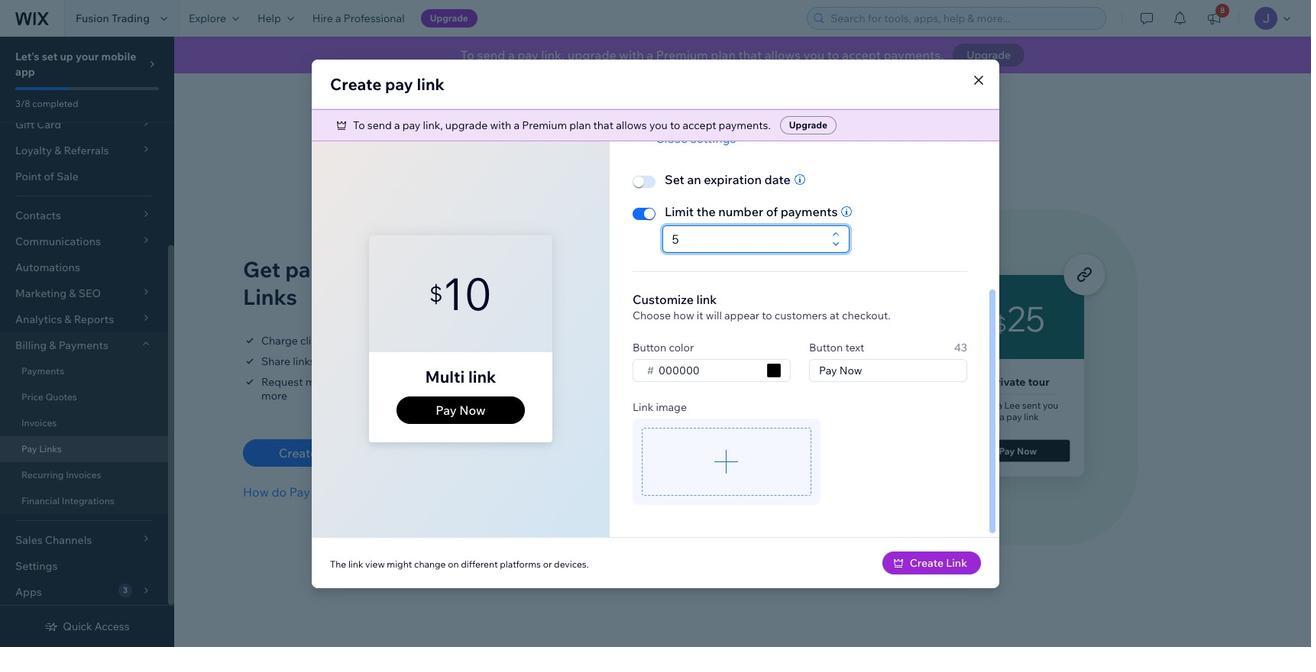 Task type: describe. For each thing, give the bounding box(es) containing it.
0 horizontal spatial upgrade
[[445, 118, 488, 132]]

1 horizontal spatial that
[[739, 47, 762, 63]]

with inside "get paid instantly with pay links"
[[430, 256, 474, 283]]

1 vertical spatial accept
[[683, 118, 716, 132]]

the
[[330, 558, 346, 570]]

0 horizontal spatial create link button
[[243, 439, 380, 467]]

services,
[[433, 375, 476, 389]]

links inside "get paid instantly with pay links"
[[243, 284, 297, 310]]

completed
[[32, 98, 78, 109]]

how do pay links work? link
[[243, 483, 380, 501]]

customers
[[775, 308, 827, 322]]

0 vertical spatial upgrade
[[430, 12, 468, 24]]

0 vertical spatial link,
[[541, 47, 565, 63]]

billing & payments button
[[0, 332, 168, 358]]

charge
[[261, 334, 298, 348]]

links inside how do pay links work? link
[[313, 484, 342, 500]]

1 horizontal spatial send
[[477, 47, 505, 63]]

2 horizontal spatial upgrade button
[[953, 44, 1025, 66]]

43
[[954, 340, 967, 354]]

1 horizontal spatial with
[[490, 118, 511, 132]]

settings
[[15, 559, 58, 573]]

1 vertical spatial payments.
[[719, 118, 771, 132]]

0 horizontal spatial link,
[[423, 118, 443, 132]]

0 vertical spatial create
[[330, 74, 382, 94]]

get
[[243, 256, 280, 283]]

1 horizontal spatial allows
[[765, 47, 801, 63]]

8 button
[[1197, 0, 1231, 37]]

billing & payments
[[15, 339, 108, 352]]

color
[[669, 340, 694, 354]]

money
[[305, 375, 340, 389]]

0 horizontal spatial send
[[367, 118, 392, 132]]

quotes
[[45, 391, 77, 403]]

1 vertical spatial upgrade
[[967, 48, 1011, 62]]

1 vertical spatial create
[[279, 446, 317, 461]]

hire
[[312, 11, 333, 25]]

2 vertical spatial link
[[946, 556, 967, 570]]

quick access
[[63, 620, 130, 634]]

let's set up your mobile app
[[15, 50, 136, 79]]

1 vertical spatial of
[[766, 204, 778, 219]]

1 horizontal spatial create link
[[910, 556, 967, 570]]

0 vertical spatial to
[[461, 47, 474, 63]]

$
[[429, 280, 443, 307]]

text
[[846, 340, 865, 354]]

professional
[[344, 11, 405, 25]]

recurring invoices link
[[0, 462, 168, 488]]

1 horizontal spatial create link button
[[882, 551, 981, 574]]

different
[[461, 558, 498, 570]]

1 vertical spatial on
[[448, 558, 459, 570]]

close settings
[[656, 130, 736, 146]]

2 vertical spatial or
[[543, 558, 552, 570]]

more
[[261, 389, 287, 403]]

hire a professional
[[312, 11, 405, 25]]

will
[[706, 308, 722, 322]]

1 vertical spatial to
[[670, 118, 680, 132]]

1 horizontal spatial accept
[[842, 47, 881, 63]]

hire a professional link
[[303, 0, 414, 37]]

0 horizontal spatial allows
[[616, 118, 647, 132]]

limit the number of payments
[[665, 204, 838, 219]]

point of sale
[[15, 170, 79, 183]]

financial integrations
[[21, 495, 115, 507]]

1 vertical spatial to
[[353, 118, 365, 132]]

Button color field
[[654, 360, 763, 381]]

clients
[[300, 334, 333, 348]]

request
[[261, 375, 303, 389]]

instantly
[[335, 256, 425, 283]]

1 vertical spatial payments
[[21, 365, 64, 377]]

recurring
[[21, 469, 64, 481]]

events
[[479, 375, 512, 389]]

button color
[[633, 340, 694, 354]]

price quotes
[[21, 391, 77, 403]]

recurring invoices
[[21, 469, 101, 481]]

the
[[697, 204, 716, 219]]

at
[[830, 308, 840, 322]]

1 horizontal spatial upgrade
[[568, 47, 617, 63]]

3/8 completed
[[15, 98, 78, 109]]

settings link
[[0, 553, 168, 579]]

settings
[[691, 130, 736, 146]]

1 horizontal spatial or
[[412, 355, 423, 368]]

price
[[21, 391, 43, 403]]

0 vertical spatial pay
[[518, 47, 539, 63]]

image
[[656, 400, 687, 414]]

up
[[60, 50, 73, 63]]

an
[[687, 172, 701, 187]]

billing
[[15, 339, 47, 352]]

&
[[49, 339, 56, 352]]

pay right do
[[289, 484, 310, 500]]

2 horizontal spatial create
[[910, 556, 944, 570]]

payments link
[[0, 358, 168, 384]]

access
[[95, 620, 130, 634]]

date
[[765, 172, 791, 187]]

platforms
[[500, 558, 541, 570]]

10
[[443, 266, 492, 321]]

0 vertical spatial or
[[362, 334, 373, 348]]

how
[[243, 484, 269, 500]]

on inside charge clients once or multiple times share links on social, via email or any way you want request money for your products, services, events and more
[[318, 355, 330, 368]]

of inside point of sale link
[[44, 170, 54, 183]]

work?
[[345, 484, 380, 500]]

close
[[656, 130, 688, 146]]

number
[[719, 204, 764, 219]]

#
[[647, 363, 654, 377]]

want
[[488, 355, 512, 368]]

0 horizontal spatial that
[[593, 118, 614, 132]]

invoices link
[[0, 410, 168, 436]]

link for customize link choose how it will appear to customers at checkout.
[[697, 292, 717, 307]]

do
[[272, 484, 287, 500]]

payments
[[781, 204, 838, 219]]

0 vertical spatial upgrade button
[[421, 9, 478, 28]]



Task type: vqa. For each thing, say whether or not it's contained in the screenshot.
Marketing
no



Task type: locate. For each thing, give the bounding box(es) containing it.
0 horizontal spatial on
[[318, 355, 330, 368]]

2 button from the left
[[809, 340, 843, 354]]

to
[[461, 47, 474, 63], [353, 118, 365, 132]]

once
[[335, 334, 360, 348]]

fusion trading
[[76, 11, 150, 25]]

appear
[[724, 308, 760, 322]]

link
[[633, 400, 654, 414], [320, 446, 344, 461], [946, 556, 967, 570]]

trading
[[112, 11, 150, 25]]

button up #
[[633, 340, 667, 354]]

close settings button
[[633, 129, 736, 147]]

invoices down pay links link
[[66, 469, 101, 481]]

pay up recurring
[[21, 443, 37, 455]]

pay now
[[436, 403, 486, 418]]

pay left now
[[436, 403, 457, 418]]

multi
[[425, 367, 465, 387]]

2 vertical spatial pay
[[403, 118, 421, 132]]

sale
[[57, 170, 79, 183]]

Button text field
[[815, 360, 962, 381]]

payments. up expiration
[[719, 118, 771, 132]]

link inside customize link choose how it will appear to customers at checkout.
[[697, 292, 717, 307]]

to
[[827, 47, 839, 63], [670, 118, 680, 132], [762, 308, 772, 322]]

now
[[459, 403, 486, 418]]

links left the work?
[[313, 484, 342, 500]]

invoices up the pay links
[[21, 417, 57, 429]]

or
[[362, 334, 373, 348], [412, 355, 423, 368], [543, 558, 552, 570]]

1 vertical spatial with
[[490, 118, 511, 132]]

0 vertical spatial on
[[318, 355, 330, 368]]

0 vertical spatial invoices
[[21, 417, 57, 429]]

point of sale link
[[0, 164, 168, 190]]

of right number
[[766, 204, 778, 219]]

plan
[[711, 47, 736, 63], [570, 118, 591, 132]]

upgrade button down search for tools, apps, help & more... field
[[953, 44, 1025, 66]]

1 horizontal spatial plan
[[711, 47, 736, 63]]

via
[[366, 355, 381, 368]]

1 vertical spatial link
[[320, 446, 344, 461]]

0 horizontal spatial plan
[[570, 118, 591, 132]]

of left sale
[[44, 170, 54, 183]]

links
[[293, 355, 315, 368]]

any
[[425, 355, 443, 368]]

on right links
[[318, 355, 330, 368]]

2 vertical spatial upgrade
[[789, 119, 828, 130]]

share
[[261, 355, 291, 368]]

1 horizontal spatial premium
[[656, 47, 708, 63]]

pay
[[518, 47, 539, 63], [385, 74, 413, 94], [403, 118, 421, 132]]

0 vertical spatial to send a pay link, upgrade with a premium plan that allows you to accept payments.
[[461, 47, 944, 63]]

8
[[1220, 5, 1225, 15]]

pay inside "get paid instantly with pay links"
[[479, 256, 516, 283]]

link for multi link
[[468, 367, 496, 387]]

invoices
[[21, 417, 57, 429], [66, 469, 101, 481]]

upgrade up date
[[789, 119, 828, 130]]

help
[[258, 11, 281, 25]]

button left text
[[809, 340, 843, 354]]

1 vertical spatial allows
[[616, 118, 647, 132]]

upgrade button
[[421, 9, 478, 28], [953, 44, 1025, 66], [780, 116, 837, 134]]

upgrade right professional
[[430, 12, 468, 24]]

0 vertical spatial your
[[76, 50, 99, 63]]

0 horizontal spatial of
[[44, 170, 54, 183]]

pay links link
[[0, 436, 168, 462]]

0 horizontal spatial premium
[[522, 118, 567, 132]]

1 vertical spatial or
[[412, 355, 423, 368]]

1 horizontal spatial to
[[762, 308, 772, 322]]

link
[[417, 74, 445, 94], [697, 292, 717, 307], [468, 367, 496, 387], [348, 558, 363, 570]]

payments up price quotes
[[21, 365, 64, 377]]

button text
[[809, 340, 865, 354]]

customize
[[633, 292, 694, 307]]

1 horizontal spatial upgrade button
[[780, 116, 837, 134]]

your right up
[[76, 50, 99, 63]]

app
[[15, 65, 35, 79]]

limit
[[665, 204, 694, 219]]

email
[[383, 355, 410, 368]]

0 vertical spatial create link button
[[243, 439, 380, 467]]

products,
[[383, 375, 431, 389]]

0 vertical spatial links
[[243, 284, 297, 310]]

1 vertical spatial your
[[358, 375, 381, 389]]

pay now button
[[397, 397, 525, 424]]

quick access button
[[45, 620, 130, 634]]

1 horizontal spatial of
[[766, 204, 778, 219]]

0 horizontal spatial button
[[633, 340, 667, 354]]

0 vertical spatial you
[[804, 47, 825, 63]]

pay inside button
[[436, 403, 457, 418]]

0 horizontal spatial payments.
[[719, 118, 771, 132]]

paid
[[285, 256, 330, 283]]

1 vertical spatial pay
[[385, 74, 413, 94]]

0 vertical spatial to
[[827, 47, 839, 63]]

pay right $
[[479, 256, 516, 283]]

Search for tools, apps, help & more... field
[[826, 8, 1101, 29]]

pay links
[[21, 443, 62, 455]]

0 horizontal spatial or
[[362, 334, 373, 348]]

upgrade down search for tools, apps, help & more... field
[[967, 48, 1011, 62]]

help button
[[248, 0, 303, 37]]

0 horizontal spatial link
[[320, 446, 344, 461]]

automations link
[[0, 254, 168, 280]]

pay
[[479, 256, 516, 283], [436, 403, 457, 418], [21, 443, 37, 455], [289, 484, 310, 500]]

view
[[365, 558, 385, 570]]

links down get
[[243, 284, 297, 310]]

1 vertical spatial premium
[[522, 118, 567, 132]]

upgrade button up date
[[780, 116, 837, 134]]

payments. down search for tools, apps, help & more... field
[[884, 47, 944, 63]]

0 vertical spatial link
[[633, 400, 654, 414]]

set an expiration date
[[665, 172, 791, 187]]

your right the 'for' on the left
[[358, 375, 381, 389]]

1 horizontal spatial invoices
[[66, 469, 101, 481]]

point
[[15, 170, 42, 183]]

1 vertical spatial invoices
[[66, 469, 101, 481]]

price quotes link
[[0, 384, 168, 410]]

Limit the number of payments text field
[[668, 226, 828, 252]]

2 vertical spatial create
[[910, 556, 944, 570]]

links up recurring
[[39, 443, 62, 455]]

payments up payments link
[[59, 339, 108, 352]]

1 horizontal spatial create
[[330, 74, 382, 94]]

that
[[739, 47, 762, 63], [593, 118, 614, 132]]

2 horizontal spatial you
[[804, 47, 825, 63]]

0 horizontal spatial accept
[[683, 118, 716, 132]]

2 vertical spatial upgrade button
[[780, 116, 837, 134]]

2 vertical spatial with
[[430, 256, 474, 283]]

the link view might change on different platforms or devices.
[[330, 558, 589, 570]]

premium
[[656, 47, 708, 63], [522, 118, 567, 132]]

charge clients once or multiple times share links on social, via email or any way you want request money for your products, services, events and more
[[261, 334, 533, 403]]

customize link choose how it will appear to customers at checkout.
[[633, 292, 891, 322]]

mobile
[[101, 50, 136, 63]]

2 vertical spatial links
[[313, 484, 342, 500]]

1 horizontal spatial payments.
[[884, 47, 944, 63]]

link image
[[633, 400, 687, 414]]

send
[[477, 47, 505, 63], [367, 118, 392, 132]]

1 vertical spatial upgrade
[[445, 118, 488, 132]]

choose
[[633, 308, 671, 322]]

2 horizontal spatial to
[[827, 47, 839, 63]]

1 horizontal spatial upgrade
[[789, 119, 828, 130]]

2 vertical spatial you
[[467, 355, 485, 368]]

set
[[665, 172, 685, 187]]

financial integrations link
[[0, 488, 168, 514]]

how do pay links work?
[[243, 484, 380, 500]]

0 horizontal spatial you
[[467, 355, 485, 368]]

or right 'once'
[[362, 334, 373, 348]]

0 horizontal spatial links
[[39, 443, 62, 455]]

0 vertical spatial with
[[619, 47, 644, 63]]

links inside pay links link
[[39, 443, 62, 455]]

how
[[673, 308, 694, 322]]

0 vertical spatial payments.
[[884, 47, 944, 63]]

button for button text
[[809, 340, 843, 354]]

1 horizontal spatial your
[[358, 375, 381, 389]]

0 horizontal spatial create link
[[279, 446, 344, 461]]

social,
[[333, 355, 364, 368]]

might
[[387, 558, 412, 570]]

2 horizontal spatial link
[[946, 556, 967, 570]]

devices.
[[554, 558, 589, 570]]

1 horizontal spatial button
[[809, 340, 843, 354]]

1 horizontal spatial on
[[448, 558, 459, 570]]

0 horizontal spatial invoices
[[21, 417, 57, 429]]

button for button color
[[633, 340, 667, 354]]

and
[[515, 375, 533, 389]]

for
[[342, 375, 356, 389]]

button
[[633, 340, 667, 354], [809, 340, 843, 354]]

financial
[[21, 495, 60, 507]]

payments
[[59, 339, 108, 352], [21, 365, 64, 377]]

0 vertical spatial plan
[[711, 47, 736, 63]]

1 horizontal spatial to
[[461, 47, 474, 63]]

quick
[[63, 620, 92, 634]]

1 vertical spatial plan
[[570, 118, 591, 132]]

0 vertical spatial premium
[[656, 47, 708, 63]]

0 horizontal spatial to
[[670, 118, 680, 132]]

0 vertical spatial create link
[[279, 446, 344, 461]]

it
[[697, 308, 703, 322]]

sidebar element
[[0, 0, 174, 647]]

create link
[[279, 446, 344, 461], [910, 556, 967, 570]]

2 horizontal spatial with
[[619, 47, 644, 63]]

1 vertical spatial you
[[649, 118, 668, 132]]

upgrade button right professional
[[421, 9, 478, 28]]

link for the link view might change on different platforms or devices.
[[348, 558, 363, 570]]

to send a pay link, upgrade with a premium plan that allows you to accept payments.
[[461, 47, 944, 63], [353, 118, 771, 132]]

pay inside "sidebar" element
[[21, 443, 37, 455]]

1 vertical spatial to send a pay link, upgrade with a premium plan that allows you to accept payments.
[[353, 118, 771, 132]]

payments inside dropdown button
[[59, 339, 108, 352]]

1 vertical spatial send
[[367, 118, 392, 132]]

let's
[[15, 50, 39, 63]]

2 horizontal spatial links
[[313, 484, 342, 500]]

0 horizontal spatial upgrade
[[430, 12, 468, 24]]

1 vertical spatial create link
[[910, 556, 967, 570]]

1 vertical spatial upgrade button
[[953, 44, 1025, 66]]

on right change on the bottom left of page
[[448, 558, 459, 570]]

2 horizontal spatial or
[[543, 558, 552, 570]]

or left devices.
[[543, 558, 552, 570]]

0 vertical spatial that
[[739, 47, 762, 63]]

to inside customize link choose how it will appear to customers at checkout.
[[762, 308, 772, 322]]

your inside charge clients once or multiple times share links on social, via email or any way you want request money for your products, services, events and more
[[358, 375, 381, 389]]

your inside let's set up your mobile app
[[76, 50, 99, 63]]

1 button from the left
[[633, 340, 667, 354]]

1 horizontal spatial you
[[649, 118, 668, 132]]

change
[[414, 558, 446, 570]]

1 vertical spatial create link button
[[882, 551, 981, 574]]

or left the any
[[412, 355, 423, 368]]

of
[[44, 170, 54, 183], [766, 204, 778, 219]]

set
[[42, 50, 58, 63]]

1 vertical spatial links
[[39, 443, 62, 455]]

payments.
[[884, 47, 944, 63], [719, 118, 771, 132]]

1 horizontal spatial links
[[243, 284, 297, 310]]

you inside charge clients once or multiple times share links on social, via email or any way you want request money for your products, services, events and more
[[467, 355, 485, 368]]

1 horizontal spatial link,
[[541, 47, 565, 63]]

create pay link
[[330, 74, 445, 94]]



